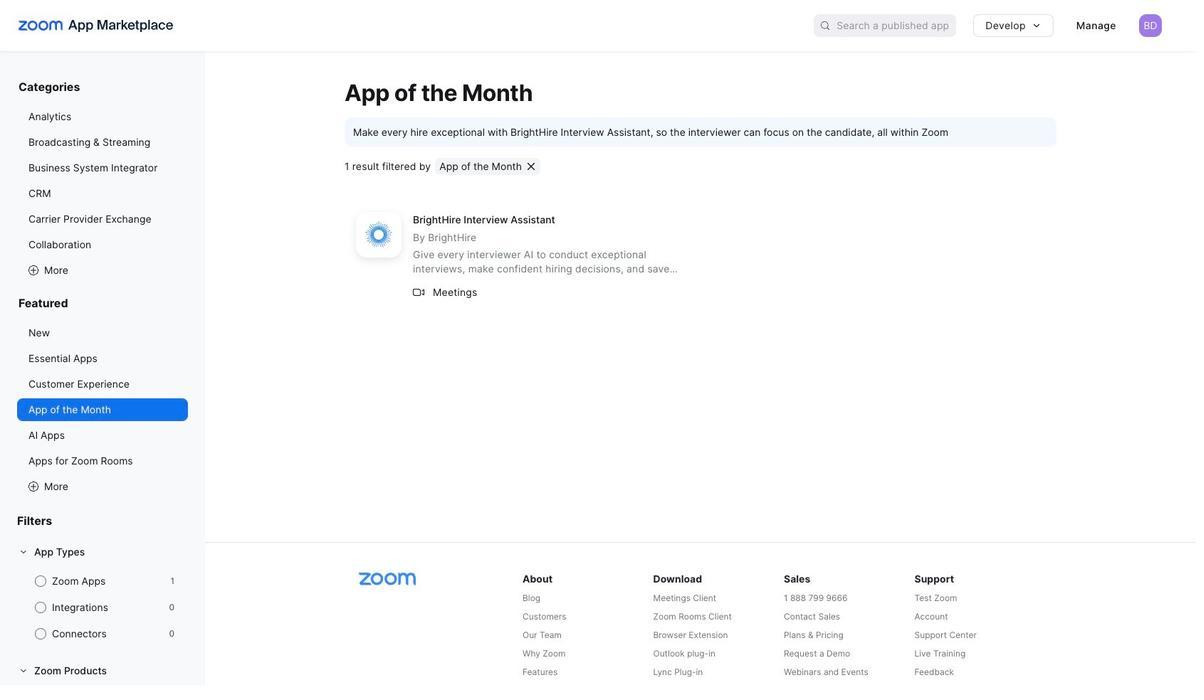 Task type: locate. For each thing, give the bounding box(es) containing it.
search a published app element
[[814, 14, 957, 37]]

Search text field
[[837, 15, 957, 36]]

banner
[[0, 0, 1197, 51]]



Task type: describe. For each thing, give the bounding box(es) containing it.
current user is barb dwyer element
[[1140, 14, 1162, 37]]



